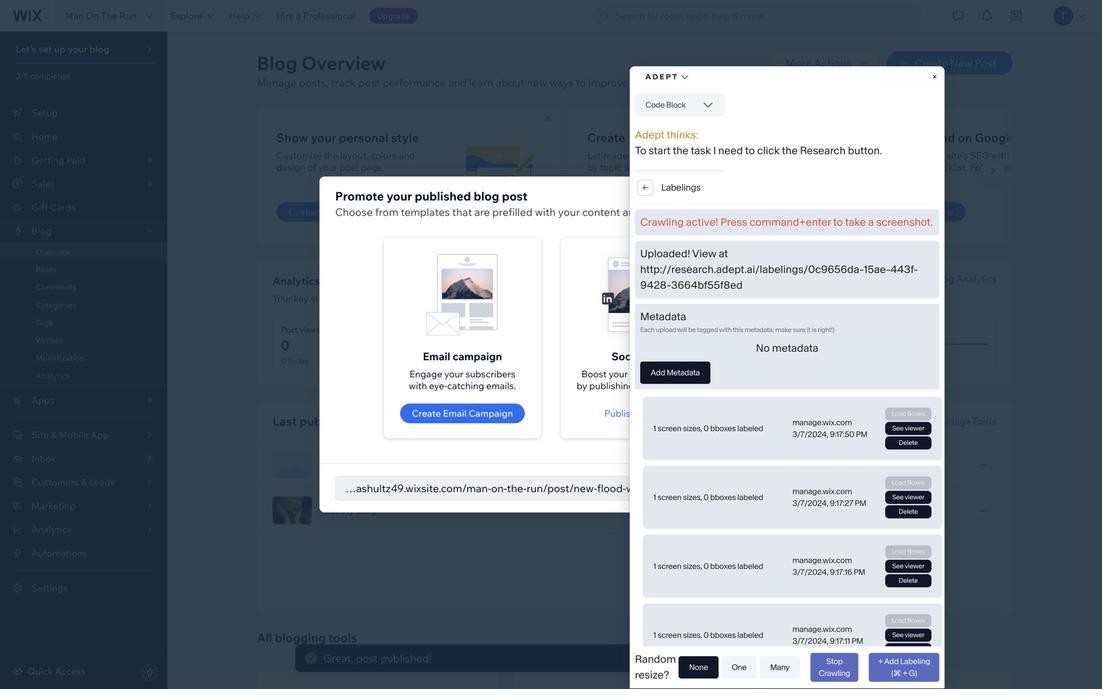 Task type: vqa. For each thing, say whether or not it's contained in the screenshot.
the rightmost New
yes



Task type: describe. For each thing, give the bounding box(es) containing it.
2
[[646, 356, 651, 366]]

sidebar element
[[0, 32, 167, 689]]

that
[[453, 205, 472, 219]]

with inside "create your first category let readers browse your blog posts by topic with categories."
[[624, 161, 643, 173]]

prefilled
[[493, 205, 533, 219]]

upgrade button
[[370, 8, 418, 24]]

writers
[[35, 335, 63, 345]]

blog inside sidebar element
[[90, 43, 109, 55]]

setup link
[[0, 101, 167, 125]]

post inside show your personal style customize the layout, colors and design of your post page.
[[340, 161, 359, 173]]

boost inside boost your online presence by publishing to social media.
[[582, 368, 607, 380]]

great,
[[324, 652, 354, 665]]

home
[[32, 131, 58, 142]]

up
[[54, 43, 66, 55]]

go to blog analytics
[[909, 273, 998, 285]]

dismiss button
[[758, 651, 796, 666]]

and inside promote your published blog post choose from templates that are prefilled with your content and ready for you to share.
[[623, 205, 642, 219]]

your up browse
[[628, 130, 654, 145]]

publish to social
[[605, 408, 675, 419]]

the for style
[[324, 150, 338, 161]]

blog overview.dealer.customize post page.title image
[[462, 137, 541, 215]]

all for all blogging tools
[[257, 631, 272, 645]]

warning
[[627, 482, 666, 495]]

campaign inside button
[[469, 408, 513, 419]]

blog overview manage posts, track post performance and learn about new ways to improve your blog.
[[257, 52, 680, 89]]

last
[[364, 293, 380, 304]]

hire a professional
[[277, 10, 356, 21]]

blog inside blog dropdown button
[[32, 225, 52, 237]]

your
[[273, 293, 292, 304]]

man on the run
[[65, 10, 137, 21]]

1 vertical spatial social
[[649, 408, 675, 419]]

warning
[[372, 459, 409, 470]]

posts link
[[0, 261, 167, 278]]

campaign
[[453, 350, 502, 363]]

checklist.
[[927, 161, 969, 173]]

email inside create email campaign button
[[443, 408, 467, 419]]

presence
[[659, 368, 698, 380]]

by inside "create your first category let readers browse your blog posts by topic with categories."
[[588, 161, 598, 173]]

your right show
[[311, 130, 337, 145]]

let's
[[16, 43, 36, 55]]

key
[[294, 293, 309, 304]]

customize in editor button
[[277, 202, 385, 222]]

to inside boost your online presence by publishing to social media.
[[637, 380, 646, 392]]

choose
[[335, 205, 373, 219]]

with inside the get found on google boost your site's seo with the seo setup checklist. follow your step- by-step plan.
[[992, 150, 1010, 161]]

monetization
[[35, 353, 84, 363]]

cards
[[50, 202, 76, 213]]

blog button
[[0, 219, 167, 243]]

get
[[899, 130, 920, 145]]

to inside promote your published blog post choose from templates that are prefilled with your content and ready for you to share.
[[710, 205, 721, 219]]

for inside promote your published blog post choose from templates that are prefilled with your content and ready for you to share.
[[674, 205, 688, 219]]

blog inside "create your first category let readers browse your blog posts by topic with categories."
[[693, 150, 712, 161]]

all blog reports
[[835, 416, 904, 427]]

quick
[[28, 666, 53, 677]]

new
[[527, 76, 548, 89]]

in
[[337, 206, 344, 218]]

engage
[[410, 368, 443, 380]]

get found on google boost your site's seo with the seo setup checklist. follow your step- by-step plan.
[[899, 130, 1048, 185]]

published inside promote your published blog post choose from templates that are prefilled with your content and ready for you to share.
[[415, 189, 471, 204]]

google
[[975, 130, 1017, 145]]

2 create email campaign from the left
[[413, 408, 513, 419]]

your up 'checklist.'
[[926, 150, 946, 161]]

manage inside blog overview manage posts, track post performance and learn about new ways to improve your blog.
[[257, 76, 297, 89]]

blog.
[[655, 76, 680, 89]]

all blogging tools
[[257, 631, 357, 645]]

learn
[[469, 76, 494, 89]]

blog inside blog overview manage posts, track post performance and learn about new ways to improve your blog.
[[257, 52, 298, 75]]

to right publish
[[638, 408, 647, 419]]

engage your subscribers with eye-catching emails.
[[409, 368, 517, 392]]

editor
[[346, 206, 373, 218]]

0 vertical spatial social
[[612, 350, 643, 363]]

mar 07, 2024
[[664, 461, 712, 471]]

post inside button
[[975, 56, 998, 70]]

start
[[911, 206, 933, 218]]

setup inside setup link
[[32, 107, 58, 118]]

by-
[[899, 173, 912, 185]]

share.
[[723, 205, 752, 219]]

3/5
[[16, 71, 28, 81]]

found
[[922, 130, 956, 145]]

go to blog analytics button
[[909, 273, 998, 285]]

comments link
[[0, 278, 167, 296]]

your right of
[[318, 161, 338, 173]]

2 total
[[646, 356, 669, 366]]

today inside post views 0 0 today
[[288, 356, 309, 366]]

email campaign
[[423, 350, 502, 363]]

posts,
[[299, 76, 329, 89]]

categories.
[[645, 161, 692, 173]]

professional
[[303, 10, 356, 21]]

your inside blog overview manage posts, track post performance and learn about new ways to improve your blog.
[[631, 76, 653, 89]]

great, post published!
[[324, 652, 432, 665]]

visitors
[[492, 325, 519, 335]]

subscribers inside engage your subscribers with eye-catching emails.
[[466, 368, 516, 380]]

3/5 completed
[[16, 71, 70, 81]]

on
[[86, 10, 99, 21]]

copy link
[[696, 483, 739, 494]]

copy link button
[[680, 483, 739, 494]]

unique visitors
[[464, 325, 519, 335]]

posts
[[714, 150, 738, 161]]

quick access button
[[12, 666, 86, 677]]

posts inside button
[[974, 416, 998, 427]]

on
[[958, 130, 973, 145]]

page.
[[361, 161, 385, 173]]

by inside boost your online presence by publishing to social media.
[[577, 380, 588, 392]]

create category
[[600, 206, 671, 218]]

catching
[[448, 380, 485, 392]]

analytics your key stats for the last 30 days
[[273, 274, 415, 304]]

with inside promote your published blog post choose from templates that are prefilled with your content and ready for you to share.
[[535, 205, 556, 219]]

run/post/new-
[[527, 482, 598, 495]]

the for stats
[[348, 293, 362, 304]]

publishing
[[590, 380, 635, 392]]

are
[[475, 205, 490, 219]]

gift
[[32, 202, 48, 213]]

your left content
[[559, 205, 580, 219]]

blog inside go to blog analytics button
[[935, 273, 955, 285]]

posts inside sidebar element
[[35, 265, 56, 274]]

post inside alert
[[356, 652, 378, 665]]

templates
[[401, 205, 450, 219]]

manage posts button
[[936, 416, 998, 427]]

post inside promote your published blog post choose from templates that are prefilled with your content and ready for you to share.
[[502, 189, 528, 204]]

overview inside sidebar element
[[35, 247, 71, 257]]

customize inside button
[[289, 206, 334, 218]]

new for new flood warning
[[324, 459, 343, 470]]

blog inside all blog reports button
[[848, 416, 868, 427]]

1
[[148, 455, 151, 463]]

hire a professional link
[[269, 0, 364, 32]]

media.
[[674, 380, 703, 392]]

analytics for analytics
[[35, 371, 70, 381]]

start now button
[[899, 202, 966, 222]]

category
[[631, 206, 671, 218]]

the inside the get found on google boost your site's seo with the seo setup checklist. follow your step- by-step plan.
[[1012, 150, 1027, 161]]

post up online
[[645, 350, 668, 363]]



Task type: locate. For each thing, give the bounding box(es) containing it.
blog right 'beauty'
[[357, 505, 377, 516]]

engagement
[[829, 325, 876, 335]]

blog
[[90, 43, 109, 55], [693, 150, 712, 161], [474, 189, 500, 204]]

1 horizontal spatial boost
[[899, 150, 924, 161]]

for right stats on the top left of page
[[334, 293, 346, 304]]

analytics inside analytics your key stats for the last 30 days
[[273, 274, 320, 288]]

alert containing great, post published!
[[295, 645, 807, 672]]

0 vertical spatial by
[[588, 161, 598, 173]]

1 vertical spatial overview
[[35, 247, 71, 257]]

0 horizontal spatial subscribers
[[466, 368, 516, 380]]

0 horizontal spatial and
[[399, 150, 415, 161]]

1 horizontal spatial blog
[[474, 189, 500, 204]]

1 vertical spatial subscribers
[[466, 368, 516, 380]]

1 horizontal spatial all
[[835, 416, 846, 427]]

manage inside button
[[936, 416, 972, 427]]

1 vertical spatial customize
[[289, 206, 334, 218]]

with down readers
[[624, 161, 643, 173]]

customize inside show your personal style customize the layout, colors and design of your post page.
[[277, 150, 322, 161]]

0 horizontal spatial posts
[[35, 265, 56, 274]]

help
[[229, 10, 250, 21]]

0 vertical spatial post
[[975, 56, 998, 70]]

1 horizontal spatial posts
[[974, 416, 998, 427]]

inbox
[[32, 453, 56, 464]]

track
[[331, 76, 356, 89]]

explore
[[170, 10, 202, 21]]

analytics link
[[0, 367, 167, 385]]

new for new subscribers
[[646, 325, 663, 335]]

the up step-
[[1012, 150, 1027, 161]]

boost down the get
[[899, 150, 924, 161]]

1 horizontal spatial social
[[649, 408, 675, 419]]

settings link
[[0, 576, 167, 600]]

for inside analytics your key stats for the last 30 days
[[334, 293, 346, 304]]

post right great,
[[356, 652, 378, 665]]

go
[[909, 273, 922, 285]]

with down google
[[992, 150, 1010, 161]]

analytics up key
[[273, 274, 320, 288]]

categories
[[35, 300, 76, 310]]

0 vertical spatial setup
[[32, 107, 58, 118]]

1 vertical spatial all
[[257, 631, 272, 645]]

tools
[[329, 631, 357, 645]]

0 vertical spatial overview
[[302, 52, 386, 75]]

today down views at the top left
[[288, 356, 309, 366]]

all for all blog reports
[[835, 416, 846, 427]]

post right track
[[359, 76, 381, 89]]

beauty blog
[[324, 505, 377, 516]]

social post
[[612, 350, 668, 363]]

0 vertical spatial for
[[674, 205, 688, 219]]

your up publishing on the right of page
[[609, 368, 628, 380]]

1 horizontal spatial manage
[[936, 416, 972, 427]]

customize up design
[[277, 150, 322, 161]]

emails.
[[487, 380, 517, 392]]

boost up publishing on the right of page
[[582, 368, 607, 380]]

your left blog. at the top of the page
[[631, 76, 653, 89]]

all left blogging
[[257, 631, 272, 645]]

0 horizontal spatial manage
[[257, 76, 297, 89]]

and left ready
[[623, 205, 642, 219]]

published right 'last'
[[300, 414, 356, 429]]

analytics inside button
[[957, 273, 998, 285]]

2 seo from the left
[[1029, 150, 1048, 161]]

settings
[[32, 582, 68, 594]]

to right ways
[[576, 76, 586, 89]]

online
[[630, 368, 657, 380]]

total
[[652, 356, 669, 366]]

your inside sidebar element
[[68, 43, 87, 55]]

start now
[[911, 206, 954, 218]]

1 vertical spatial by
[[577, 380, 588, 392]]

post views 0 0 today
[[281, 325, 321, 366]]

all
[[835, 416, 846, 427], [257, 631, 272, 645]]

copy
[[696, 483, 719, 494]]

1 vertical spatial setup
[[899, 161, 925, 173]]

1 vertical spatial manage
[[936, 416, 972, 427]]

1 horizontal spatial the
[[348, 293, 362, 304]]

0 vertical spatial and
[[449, 76, 467, 89]]

comments
[[35, 282, 76, 292]]

social left 2
[[612, 350, 643, 363]]

the inside show your personal style customize the layout, colors and design of your post page.
[[324, 150, 338, 161]]

your right up
[[68, 43, 87, 55]]

reports
[[870, 416, 904, 427]]

2024
[[693, 461, 712, 471]]

setup inside the get found on google boost your site's seo with the seo setup checklist. follow your step- by-step plan.
[[899, 161, 925, 173]]

0 horizontal spatial overview
[[35, 247, 71, 257]]

blog inside promote your published blog post choose from templates that are prefilled with your content and ready for you to share.
[[474, 189, 500, 204]]

1 horizontal spatial overview
[[302, 52, 386, 75]]

0 horizontal spatial published
[[300, 414, 356, 429]]

all left reports
[[835, 416, 846, 427]]

blogging
[[275, 631, 326, 645]]

days
[[395, 293, 415, 304]]

2 horizontal spatial the
[[1012, 150, 1027, 161]]

analytics
[[957, 273, 998, 285], [273, 274, 320, 288], [35, 371, 70, 381]]

0 horizontal spatial new
[[324, 459, 343, 470]]

post up prefilled
[[502, 189, 528, 204]]

seo up step-
[[1029, 150, 1048, 161]]

promote your published blog post choose from templates that are prefilled with your content and ready for you to share.
[[335, 189, 752, 219]]

new
[[951, 56, 973, 70], [646, 325, 663, 335], [324, 459, 343, 470]]

blog
[[257, 52, 298, 75], [32, 225, 52, 237], [935, 273, 955, 285], [848, 416, 868, 427], [357, 505, 377, 516]]

the-
[[507, 482, 527, 495]]

home link
[[0, 125, 167, 148]]

1 vertical spatial published
[[300, 414, 356, 429]]

1 vertical spatial new
[[646, 325, 663, 335]]

new flood warning
[[324, 459, 409, 470]]

0 horizontal spatial post
[[281, 325, 298, 335]]

performance
[[383, 76, 446, 89]]

0 horizontal spatial seo
[[971, 150, 990, 161]]

to right you
[[710, 205, 721, 219]]

1 horizontal spatial for
[[674, 205, 688, 219]]

of
[[308, 161, 316, 173]]

the left last
[[348, 293, 362, 304]]

gift cards link
[[0, 196, 167, 219]]

upgrade
[[377, 11, 410, 21]]

1 vertical spatial blog
[[693, 150, 712, 161]]

2 vertical spatial and
[[623, 205, 642, 219]]

0 horizontal spatial blog
[[90, 43, 109, 55]]

0 vertical spatial subscribers
[[665, 325, 708, 335]]

colors
[[371, 150, 397, 161]]

and down style
[[399, 150, 415, 161]]

the inside analytics your key stats for the last 30 days
[[348, 293, 362, 304]]

0 horizontal spatial analytics
[[35, 371, 70, 381]]

your inside engage your subscribers with eye-catching emails.
[[445, 368, 464, 380]]

0 horizontal spatial for
[[334, 293, 346, 304]]

1 horizontal spatial published
[[415, 189, 471, 204]]

2 vertical spatial new
[[324, 459, 343, 470]]

1 horizontal spatial analytics
[[273, 274, 320, 288]]

subscribers up total
[[665, 325, 708, 335]]

customize left in
[[289, 206, 334, 218]]

email
[[423, 350, 451, 363], [443, 408, 467, 419], [443, 408, 467, 419]]

with down engage
[[409, 380, 427, 392]]

ready
[[644, 205, 672, 219]]

blog down man on the run
[[90, 43, 109, 55]]

0 vertical spatial all
[[835, 416, 846, 427]]

your left step-
[[1001, 161, 1020, 173]]

0 horizontal spatial the
[[324, 150, 338, 161]]

post
[[359, 76, 381, 89], [340, 161, 359, 173], [502, 189, 528, 204], [645, 350, 668, 363], [356, 652, 378, 665]]

and left learn
[[449, 76, 467, 89]]

help button
[[221, 0, 269, 32]]

by down let
[[588, 161, 598, 173]]

overview inside blog overview manage posts, track post performance and learn about new ways to improve your blog.
[[302, 52, 386, 75]]

0 vertical spatial published
[[415, 189, 471, 204]]

boost inside the get found on google boost your site's seo with the seo setup checklist. follow your step- by-step plan.
[[899, 150, 924, 161]]

list containing show your personal style
[[257, 106, 1103, 246]]

1 horizontal spatial subscribers
[[665, 325, 708, 335]]

flood-
[[598, 482, 627, 495]]

posts
[[35, 265, 56, 274], [974, 416, 998, 427]]

blog down hire
[[257, 52, 298, 75]]

access
[[55, 666, 86, 677]]

manage posts
[[936, 416, 998, 427]]

https://tarashultz49.wixsite.com/man-
[[307, 482, 492, 495]]

publish
[[605, 408, 636, 419]]

0 vertical spatial manage
[[257, 76, 297, 89]]

0 horizontal spatial today
[[288, 356, 309, 366]]

analytics inside sidebar element
[[35, 371, 70, 381]]

link
[[721, 483, 739, 494]]

blog overview.dealer.create category.title image
[[773, 137, 852, 215]]

list
[[257, 106, 1103, 246], [360, 232, 742, 444]]

0 vertical spatial posts
[[35, 265, 56, 274]]

to down online
[[637, 380, 646, 392]]

first
[[657, 130, 680, 145]]

to inside go to blog analytics button
[[924, 273, 933, 285]]

hire
[[277, 10, 294, 21]]

blog left reports
[[848, 416, 868, 427]]

2 horizontal spatial and
[[623, 205, 642, 219]]

your up 'categories.'
[[672, 150, 691, 161]]

0 horizontal spatial setup
[[32, 107, 58, 118]]

setup up 'home'
[[32, 107, 58, 118]]

1 horizontal spatial new
[[646, 325, 663, 335]]

monetization link
[[0, 349, 167, 367]]

0 vertical spatial customize
[[277, 150, 322, 161]]

category
[[683, 130, 734, 145]]

1 create email campaign from the left
[[412, 408, 513, 419]]

with inside engage your subscribers with eye-catching emails.
[[409, 380, 427, 392]]

blog down "category" on the right of the page
[[693, 150, 712, 161]]

out
[[729, 652, 746, 665]]

published up templates at the left of page
[[415, 189, 471, 204]]

seo up follow
[[971, 150, 990, 161]]

with right prefilled
[[535, 205, 556, 219]]

today up engage your subscribers with eye-catching emails.
[[471, 356, 492, 366]]

boost your online presence by publishing to social media.
[[577, 368, 703, 392]]

blog up are
[[474, 189, 500, 204]]

0 vertical spatial boost
[[899, 150, 924, 161]]

create inside "create your first category let readers browse your blog posts by topic with categories."
[[588, 130, 626, 145]]

1 vertical spatial for
[[334, 293, 346, 304]]

design
[[277, 161, 306, 173]]

for left you
[[674, 205, 688, 219]]

2 today from the left
[[471, 356, 492, 366]]

post inside post views 0 0 today
[[281, 325, 298, 335]]

to inside blog overview manage posts, track post performance and learn about new ways to improve your blog.
[[576, 76, 586, 89]]

quick access
[[28, 666, 86, 677]]

1 vertical spatial posts
[[974, 416, 998, 427]]

views
[[300, 325, 321, 335]]

overview link
[[0, 243, 167, 261]]

2 horizontal spatial new
[[951, 56, 973, 70]]

your up from
[[387, 189, 412, 204]]

readers
[[604, 150, 636, 161]]

1 vertical spatial post
[[281, 325, 298, 335]]

post down layout,
[[340, 161, 359, 173]]

to right go
[[924, 273, 933, 285]]

subscribers up 'emails.' on the bottom left of page
[[466, 368, 516, 380]]

new inside button
[[951, 56, 973, 70]]

eye-
[[429, 380, 448, 392]]

all inside button
[[835, 416, 846, 427]]

blog right go
[[935, 273, 955, 285]]

manage
[[257, 76, 297, 89], [936, 416, 972, 427]]

2 horizontal spatial blog
[[693, 150, 712, 161]]

create email campaign
[[412, 408, 513, 419], [413, 408, 513, 419]]

it
[[720, 652, 727, 665]]

and inside show your personal style customize the layout, colors and design of your post page.
[[399, 150, 415, 161]]

0 horizontal spatial all
[[257, 631, 272, 645]]

alert
[[295, 645, 807, 672]]

social down the social
[[649, 408, 675, 419]]

gift cards
[[32, 202, 76, 213]]

setup up by- in the right top of the page
[[899, 161, 925, 173]]

1 horizontal spatial and
[[449, 76, 467, 89]]

2 horizontal spatial analytics
[[957, 273, 998, 285]]

1 horizontal spatial setup
[[899, 161, 925, 173]]

1 horizontal spatial seo
[[1029, 150, 1048, 161]]

categories link
[[0, 296, 167, 314]]

show
[[277, 130, 308, 145]]

and inside blog overview manage posts, track post performance and learn about new ways to improve your blog.
[[449, 76, 467, 89]]

automations
[[32, 548, 87, 559]]

blog down gift
[[32, 225, 52, 237]]

0 horizontal spatial social
[[612, 350, 643, 363]]

1 seo from the left
[[971, 150, 990, 161]]

subscribers
[[665, 325, 708, 335], [466, 368, 516, 380]]

create email campaign inside create email campaign button
[[412, 408, 513, 419]]

from
[[375, 205, 399, 219]]

2 vertical spatial blog
[[474, 189, 500, 204]]

post inside blog overview manage posts, track post performance and learn about new ways to improve your blog.
[[359, 76, 381, 89]]

1 horizontal spatial post
[[975, 56, 998, 70]]

Search for tools, apps, help & more... field
[[611, 7, 917, 25]]

flood
[[346, 459, 370, 470]]

0 horizontal spatial boost
[[582, 368, 607, 380]]

published!
[[381, 652, 432, 665]]

1 today from the left
[[288, 356, 309, 366]]

1 horizontal spatial today
[[471, 356, 492, 366]]

man
[[65, 10, 84, 21]]

30
[[382, 293, 393, 304]]

the left layout,
[[324, 150, 338, 161]]

by left publishing on the right of page
[[577, 380, 588, 392]]

1 vertical spatial and
[[399, 150, 415, 161]]

your inside boost your online presence by publishing to social media.
[[609, 368, 628, 380]]

analytics right go
[[957, 273, 998, 285]]

analytics for analytics your key stats for the last 30 days
[[273, 274, 320, 288]]

let
[[588, 150, 602, 161]]

0 vertical spatial new
[[951, 56, 973, 70]]

overview up track
[[302, 52, 386, 75]]

analytics down 'monetization'
[[35, 371, 70, 381]]

create email campaign button
[[400, 404, 525, 423]]

create category button
[[588, 202, 683, 222]]

0 vertical spatial blog
[[90, 43, 109, 55]]

list containing email campaign
[[360, 232, 742, 444]]

1 vertical spatial boost
[[582, 368, 607, 380]]

overview up posts link
[[35, 247, 71, 257]]

your up "catching"
[[445, 368, 464, 380]]



